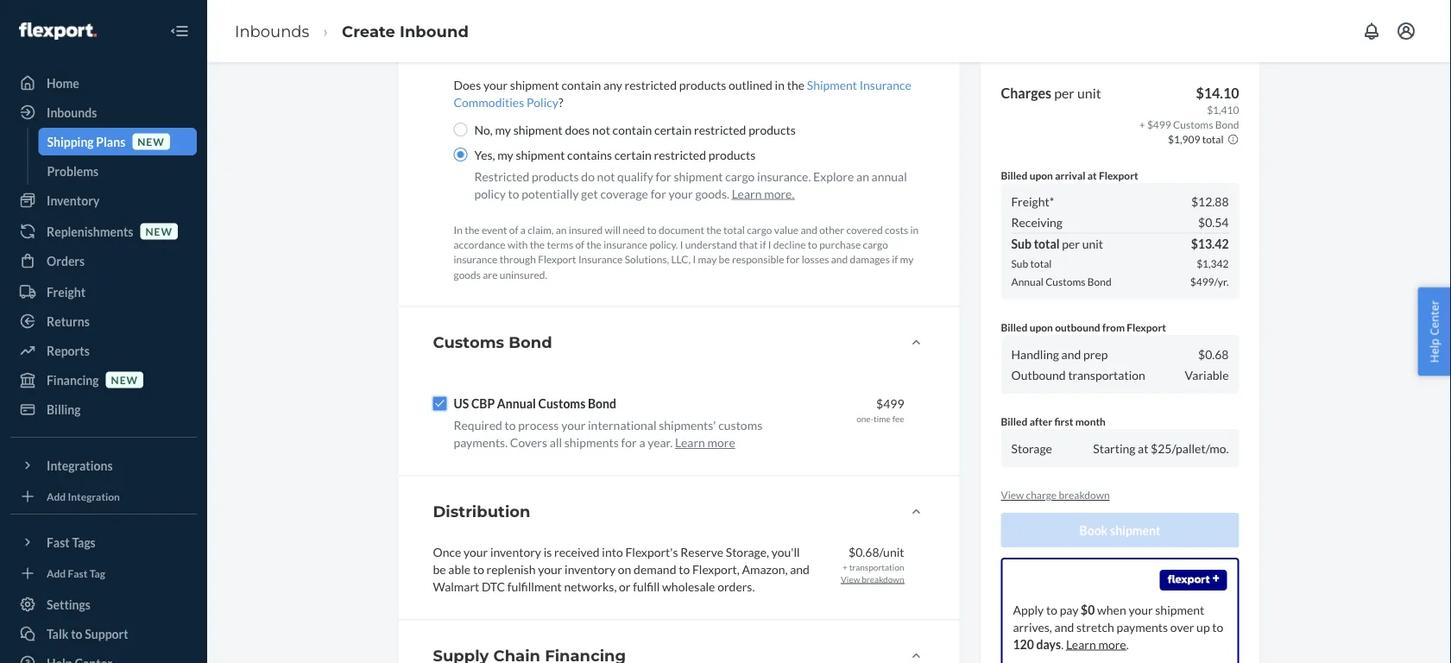 Task type: vqa. For each thing, say whether or not it's contained in the screenshot.
insurance to the right
yes



Task type: locate. For each thing, give the bounding box(es) containing it.
upon up freight*
[[1030, 169, 1054, 181]]

certain up qualify
[[615, 147, 652, 162]]

0 horizontal spatial at
[[1088, 169, 1097, 181]]

total for sub total per unit
[[1034, 237, 1060, 251]]

to right able
[[473, 562, 484, 577]]

inbounds link inside breadcrumbs "navigation"
[[235, 21, 309, 40]]

contain up yes, my shipment contains certain restricted products
[[613, 122, 652, 137]]

learn for learn more.
[[732, 186, 762, 201]]

your inside "required to process your international shipments' customs payments. covers all shipments for a year."
[[562, 418, 586, 433]]

flexport right arrival
[[1099, 169, 1139, 181]]

2 vertical spatial restricted
[[654, 147, 707, 162]]

1 horizontal spatial inbounds
[[235, 21, 309, 40]]

total inside in the event of a claim, an insured will need to document the total cargo value and other covered costs in accordance with the terms of the insurance policy. i understand that if i decline to purchase cargo insurance through flexport insurance solutions, llc, i may be responsible for losses and damages if my goods are uninsured.
[[724, 224, 745, 236]]

fulfillment
[[508, 579, 562, 594]]

1 vertical spatial new
[[145, 225, 173, 237]]

cargo up 'that'
[[747, 224, 773, 236]]

to right talk
[[71, 627, 83, 641]]

my down 'costs'
[[900, 253, 914, 266]]

fast left tags
[[47, 535, 70, 550]]

no,
[[475, 122, 493, 137]]

i
[[680, 238, 683, 251], [768, 238, 772, 251], [693, 253, 696, 266]]

+ inside the $14.10 $1,410 + $499 customs bond
[[1140, 118, 1146, 131]]

close navigation image
[[169, 21, 190, 41]]

2 horizontal spatial i
[[768, 238, 772, 251]]

1 vertical spatial restricted
[[694, 122, 747, 137]]

per right charges
[[1055, 84, 1075, 101]]

0 horizontal spatial be
[[433, 562, 446, 577]]

sub up sub total
[[1012, 237, 1032, 251]]

certain down the shipment insurance commodities policy
[[655, 122, 692, 137]]

integrations
[[47, 458, 113, 473]]

restricted for certain
[[654, 147, 707, 162]]

products
[[679, 77, 727, 92], [749, 122, 796, 137], [709, 147, 756, 162], [532, 169, 579, 183]]

1 vertical spatial an
[[556, 224, 567, 236]]

2 horizontal spatial learn
[[1067, 637, 1097, 652]]

1 vertical spatial inbounds link
[[10, 98, 197, 126]]

1 add from the top
[[47, 490, 66, 503]]

annual
[[872, 169, 908, 183]]

inbounds inside breadcrumbs "navigation"
[[235, 21, 309, 40]]

llc,
[[671, 253, 691, 266]]

new for shipping plans
[[138, 135, 165, 148]]

$14.10
[[1197, 84, 1240, 101]]

0 horizontal spatial an
[[556, 224, 567, 236]]

in inside in the event of a claim, an insured will need to document the total cargo value and other covered costs in accordance with the terms of the insurance policy. i understand that if i decline to purchase cargo insurance through flexport insurance solutions, llc, i may be responsible for losses and damages if my goods are uninsured.
[[911, 224, 919, 236]]

replenish
[[487, 562, 536, 577]]

0 horizontal spatial contain
[[562, 77, 601, 92]]

my for yes,
[[498, 147, 514, 162]]

billed left the after
[[1001, 415, 1028, 428]]

0 horizontal spatial certain
[[615, 147, 652, 162]]

a left the year.
[[639, 435, 646, 450]]

1 vertical spatial sub
[[1012, 257, 1029, 269]]

fast tags button
[[10, 529, 197, 556]]

to inside "required to process your international shipments' customs payments. covers all shipments for a year."
[[505, 418, 516, 433]]

0 vertical spatial breakdown
[[1059, 489, 1110, 501]]

an inside "restricted products do not qualify for shipment cargo insurance. explore an annual policy to potentially get coverage for your goods."
[[857, 169, 870, 183]]

billed up handling
[[1001, 321, 1028, 334]]

be
[[719, 253, 730, 266], [433, 562, 446, 577]]

at right arrival
[[1088, 169, 1097, 181]]

view left charge at right
[[1001, 489, 1024, 501]]

charges per unit
[[1001, 84, 1102, 101]]

required to process your international shipments' customs payments. covers all shipments for a year.
[[454, 418, 763, 450]]

apply
[[1014, 603, 1044, 617]]

shipment for when your shipment arrives, and stretch payments over up to 120 days . learn more .
[[1156, 603, 1205, 617]]

2 billed from the top
[[1001, 321, 1028, 334]]

to right up
[[1213, 620, 1224, 634]]

and right value
[[801, 224, 818, 236]]

if right damages
[[892, 253, 898, 266]]

restricted up "restricted products do not qualify for shipment cargo insurance. explore an annual policy to potentially get coverage for your goods."
[[654, 147, 707, 162]]

0 vertical spatial annual
[[1012, 275, 1044, 288]]

to left pay in the right of the page
[[1047, 603, 1058, 617]]

transportation inside $0.68/unit + transportation view breakdown
[[850, 562, 905, 572]]

upon for handling and prep
[[1030, 321, 1054, 334]]

annual
[[1012, 275, 1044, 288], [497, 396, 536, 411]]

the down claim,
[[530, 238, 545, 251]]

1 horizontal spatial learn
[[732, 186, 762, 201]]

0 horizontal spatial view
[[841, 574, 860, 584]]

when your shipment arrives, and stretch payments over up to 120 days . learn more .
[[1014, 603, 1224, 652]]

flexport for freight*
[[1099, 169, 1139, 181]]

insurance down need
[[604, 238, 648, 251]]

i left the may
[[693, 253, 696, 266]]

for down international on the bottom of the page
[[621, 435, 637, 450]]

1 vertical spatial be
[[433, 562, 446, 577]]

None radio
[[454, 148, 468, 161]]

claim,
[[528, 224, 554, 236]]

total down the sub total per unit
[[1031, 257, 1052, 269]]

1 vertical spatial transportation
[[850, 562, 905, 572]]

0 vertical spatial $499
[[1148, 118, 1172, 131]]

you'll
[[772, 545, 800, 560]]

. down payments
[[1127, 637, 1129, 652]]

to inside when your shipment arrives, and stretch payments over up to 120 days . learn more .
[[1213, 620, 1224, 634]]

outbound transportation
[[1012, 367, 1146, 382]]

0 vertical spatial add
[[47, 490, 66, 503]]

shipments
[[565, 435, 619, 450]]

flexport inside in the event of a claim, an insured will need to document the total cargo value and other covered costs in accordance with the terms of the insurance policy. i understand that if i decline to purchase cargo insurance through flexport insurance solutions, llc, i may be responsible for losses and damages if my goods are uninsured.
[[538, 253, 577, 266]]

qualify
[[618, 169, 654, 183]]

0 vertical spatial per
[[1055, 84, 1075, 101]]

get
[[581, 186, 598, 201]]

1 upon from the top
[[1030, 169, 1054, 181]]

flexport down "terms"
[[538, 253, 577, 266]]

storage,
[[726, 545, 770, 560]]

0 vertical spatial an
[[857, 169, 870, 183]]

total for $1,909 total
[[1203, 133, 1224, 146]]

2 add from the top
[[47, 567, 66, 579]]

be right the may
[[719, 253, 730, 266]]

.
[[1062, 637, 1064, 652], [1127, 637, 1129, 652]]

on
[[618, 562, 632, 577]]

breakdown up book
[[1059, 489, 1110, 501]]

0 vertical spatial more
[[708, 435, 736, 450]]

is
[[544, 545, 552, 560]]

. left "learn more" link
[[1062, 637, 1064, 652]]

inventory up 'replenish'
[[491, 545, 542, 560]]

a
[[521, 224, 526, 236], [639, 435, 646, 450]]

learn left more.
[[732, 186, 762, 201]]

able
[[449, 562, 471, 577]]

month
[[1076, 415, 1106, 428]]

cargo inside "restricted products do not qualify for shipment cargo insurance. explore an annual policy to potentially get coverage for your goods."
[[726, 169, 755, 183]]

be down the once
[[433, 562, 446, 577]]

learn inside when your shipment arrives, and stretch payments over up to 120 days . learn more .
[[1067, 637, 1097, 652]]

0 horizontal spatial $499
[[877, 396, 905, 411]]

1 vertical spatial learn
[[675, 435, 705, 450]]

an left the annual
[[857, 169, 870, 183]]

learn down shipments'
[[675, 435, 705, 450]]

new for replenishments
[[145, 225, 173, 237]]

your left goods.
[[669, 186, 693, 201]]

my right no, on the left top of the page
[[495, 122, 511, 137]]

1 vertical spatial certain
[[615, 147, 652, 162]]

create inbound
[[342, 21, 469, 40]]

shipping plans
[[47, 134, 125, 149]]

i down 'document'
[[680, 238, 683, 251]]

1 horizontal spatial annual
[[1012, 275, 1044, 288]]

outbound
[[1012, 367, 1066, 382]]

shipment inside button
[[1111, 523, 1161, 538]]

1 . from the left
[[1062, 637, 1064, 652]]

1 vertical spatial per
[[1063, 237, 1080, 251]]

1 vertical spatial +
[[843, 562, 848, 572]]

1 vertical spatial contain
[[613, 122, 652, 137]]

2 vertical spatial flexport
[[1127, 321, 1167, 334]]

for right qualify
[[656, 169, 672, 183]]

an up "terms"
[[556, 224, 567, 236]]

wholesale
[[663, 579, 715, 594]]

$0.68
[[1199, 347, 1229, 361]]

customs up $1,909 total
[[1174, 118, 1214, 131]]

new right 'plans'
[[138, 135, 165, 148]]

0 vertical spatial view
[[1001, 489, 1024, 501]]

1 sub from the top
[[1012, 237, 1032, 251]]

0 horizontal spatial breakdown
[[862, 574, 905, 584]]

2 vertical spatial learn
[[1067, 637, 1097, 652]]

0 vertical spatial restricted
[[625, 77, 677, 92]]

sub down the sub total per unit
[[1012, 257, 1029, 269]]

1 horizontal spatial be
[[719, 253, 730, 266]]

unit up annual customs bond
[[1083, 237, 1104, 251]]

and up outbound transportation
[[1062, 347, 1082, 361]]

1 horizontal spatial inventory
[[565, 562, 616, 577]]

for inside in the event of a claim, an insured will need to document the total cargo value and other covered costs in accordance with the terms of the insurance policy. i understand that if i decline to purchase cargo insurance through flexport insurance solutions, llc, i may be responsible for losses and damages if my goods are uninsured.
[[787, 253, 800, 266]]

to up losses
[[808, 238, 818, 251]]

inbounds link
[[235, 21, 309, 40], [10, 98, 197, 126]]

total down receiving at the top
[[1034, 237, 1060, 251]]

3 billed from the top
[[1001, 415, 1028, 428]]

products up insurance.
[[749, 122, 796, 137]]

add integration
[[47, 490, 120, 503]]

be inside in the event of a claim, an insured will need to document the total cargo value and other covered costs in accordance with the terms of the insurance policy. i understand that if i decline to purchase cargo insurance through flexport insurance solutions, llc, i may be responsible for losses and damages if my goods are uninsured.
[[719, 253, 730, 266]]

of up with
[[509, 224, 519, 236]]

transportation
[[1069, 367, 1146, 382], [850, 562, 905, 572]]

all
[[550, 435, 562, 450]]

insurance down will
[[579, 253, 623, 266]]

0 vertical spatial contain
[[562, 77, 601, 92]]

0 vertical spatial if
[[760, 238, 766, 251]]

starting at $25/pallet/mo.
[[1094, 441, 1229, 456]]

at right starting
[[1138, 441, 1149, 456]]

to down restricted
[[508, 186, 520, 201]]

1 vertical spatial fast
[[68, 567, 88, 579]]

more inside when your shipment arrives, and stretch payments over up to 120 days . learn more .
[[1099, 637, 1127, 652]]

?
[[559, 94, 564, 109]]

1 horizontal spatial view
[[1001, 489, 1024, 501]]

$499 up fee
[[877, 396, 905, 411]]

over
[[1171, 620, 1195, 634]]

a up with
[[521, 224, 526, 236]]

fast left tag
[[68, 567, 88, 579]]

0 vertical spatial of
[[509, 224, 519, 236]]

1 horizontal spatial $499
[[1148, 118, 1172, 131]]

shipment down policy
[[514, 122, 563, 137]]

0 vertical spatial insurance
[[860, 77, 912, 92]]

learn
[[732, 186, 762, 201], [675, 435, 705, 450], [1067, 637, 1097, 652]]

arrival
[[1056, 169, 1086, 181]]

shipment up over
[[1156, 603, 1205, 617]]

per up annual customs bond
[[1063, 237, 1080, 251]]

process
[[518, 418, 559, 433]]

bond down $1,410
[[1216, 118, 1240, 131]]

view inside button
[[1001, 489, 1024, 501]]

0 vertical spatial inventory
[[491, 545, 542, 560]]

and down pay in the right of the page
[[1055, 620, 1075, 634]]

flexport for handling and prep
[[1127, 321, 1167, 334]]

commodities
[[454, 94, 524, 109]]

support
[[85, 627, 128, 641]]

orders link
[[10, 247, 197, 275]]

0 vertical spatial certain
[[655, 122, 692, 137]]

learn more button
[[675, 434, 736, 451]]

view down $0.68/unit
[[841, 574, 860, 584]]

transportation down prep
[[1069, 367, 1146, 382]]

0 vertical spatial flexport
[[1099, 169, 1139, 181]]

shipment up goods.
[[674, 169, 723, 183]]

1 vertical spatial flexport
[[538, 253, 577, 266]]

total right $1,909
[[1203, 133, 1224, 146]]

not right do
[[597, 169, 615, 183]]

view inside $0.68/unit + transportation view breakdown
[[841, 574, 860, 584]]

1 vertical spatial annual
[[497, 396, 536, 411]]

total up 'that'
[[724, 224, 745, 236]]

1 horizontal spatial if
[[892, 253, 898, 266]]

1 billed from the top
[[1001, 169, 1028, 181]]

not inside "restricted products do not qualify for shipment cargo insurance. explore an annual policy to potentially get coverage for your goods."
[[597, 169, 615, 183]]

1 horizontal spatial breakdown
[[1059, 489, 1110, 501]]

yes,
[[475, 147, 495, 162]]

insurance inside in the event of a claim, an insured will need to document the total cargo value and other covered costs in accordance with the terms of the insurance policy. i understand that if i decline to purchase cargo insurance through flexport insurance solutions, llc, i may be responsible for losses and damages if my goods are uninsured.
[[579, 253, 623, 266]]

None checkbox
[[433, 397, 447, 411]]

help center button
[[1419, 287, 1452, 376]]

billed up freight*
[[1001, 169, 1028, 181]]

home link
[[10, 69, 197, 97]]

more inside button
[[708, 435, 736, 450]]

1 vertical spatial at
[[1138, 441, 1149, 456]]

1 horizontal spatial more
[[1099, 637, 1127, 652]]

to up covers
[[505, 418, 516, 433]]

0 vertical spatial my
[[495, 122, 511, 137]]

if right 'that'
[[760, 238, 766, 251]]

shipment inside when your shipment arrives, and stretch payments over up to 120 days . learn more .
[[1156, 603, 1205, 617]]

+
[[1140, 118, 1146, 131], [843, 562, 848, 572]]

1 vertical spatial more
[[1099, 637, 1127, 652]]

explore
[[814, 169, 854, 183]]

customs inside the $14.10 $1,410 + $499 customs bond
[[1174, 118, 1214, 131]]

customs bond
[[433, 333, 553, 352]]

add left integration
[[47, 490, 66, 503]]

0 vertical spatial insurance
[[604, 238, 648, 251]]

problems
[[47, 164, 99, 178]]

for down decline
[[787, 253, 800, 266]]

2 vertical spatial my
[[900, 253, 914, 266]]

my for no,
[[495, 122, 511, 137]]

variable
[[1185, 367, 1229, 382]]

add fast tag
[[47, 567, 105, 579]]

certain
[[655, 122, 692, 137], [615, 147, 652, 162]]

stretch
[[1077, 620, 1115, 634]]

2 . from the left
[[1127, 637, 1129, 652]]

to inside 'button'
[[71, 627, 83, 641]]

to
[[508, 186, 520, 201], [647, 224, 657, 236], [808, 238, 818, 251], [505, 418, 516, 433], [473, 562, 484, 577], [679, 562, 690, 577], [1047, 603, 1058, 617], [1213, 620, 1224, 634], [71, 627, 83, 641]]

reserve
[[681, 545, 724, 560]]

None radio
[[454, 123, 468, 136]]

responsible
[[732, 253, 785, 266]]

damages
[[850, 253, 890, 266]]

0 vertical spatial inbounds link
[[235, 21, 309, 40]]

in right outlined
[[775, 77, 785, 92]]

1 vertical spatial inbounds
[[47, 105, 97, 120]]

0 horizontal spatial learn
[[675, 435, 705, 450]]

in right 'costs'
[[911, 224, 919, 236]]

0 vertical spatial a
[[521, 224, 526, 236]]

1 horizontal spatial insurance
[[860, 77, 912, 92]]

billed for freight*
[[1001, 169, 1028, 181]]

do
[[582, 169, 595, 183]]

upon up handling
[[1030, 321, 1054, 334]]

0 vertical spatial cargo
[[726, 169, 755, 183]]

create
[[342, 21, 395, 40]]

your inside "restricted products do not qualify for shipment cargo insurance. explore an annual policy to potentially get coverage for your goods."
[[669, 186, 693, 201]]

2 vertical spatial new
[[111, 373, 138, 386]]

1 vertical spatial a
[[639, 435, 646, 450]]

cargo up damages
[[863, 238, 889, 251]]

more down customs
[[708, 435, 736, 450]]

2 upon from the top
[[1030, 321, 1054, 334]]

0 vertical spatial new
[[138, 135, 165, 148]]

0 vertical spatial sub
[[1012, 237, 1032, 251]]

1 horizontal spatial in
[[911, 224, 919, 236]]

learn down 'stretch'
[[1067, 637, 1097, 652]]

1 vertical spatial inventory
[[565, 562, 616, 577]]

1 horizontal spatial an
[[857, 169, 870, 183]]

1 vertical spatial cargo
[[747, 224, 773, 236]]

of down insured in the top of the page
[[576, 238, 585, 251]]

bond
[[1216, 118, 1240, 131], [1088, 275, 1112, 288], [509, 333, 553, 352], [588, 396, 617, 411]]

1 vertical spatial of
[[576, 238, 585, 251]]

0 vertical spatial +
[[1140, 118, 1146, 131]]

inventory up networks,
[[565, 562, 616, 577]]

0 horizontal spatial insurance
[[454, 253, 498, 266]]

flexport
[[1099, 169, 1139, 181], [538, 253, 577, 266], [1127, 321, 1167, 334]]

talk to support button
[[10, 620, 197, 648]]

sub for sub total
[[1012, 257, 1029, 269]]

add for add fast tag
[[47, 567, 66, 579]]

$499 up $1,909
[[1148, 118, 1172, 131]]

0 horizontal spatial +
[[843, 562, 848, 572]]

insurance
[[860, 77, 912, 92], [579, 253, 623, 266]]

1 horizontal spatial contain
[[613, 122, 652, 137]]

demand
[[634, 562, 677, 577]]

0 vertical spatial fast
[[47, 535, 70, 550]]

0 horizontal spatial .
[[1062, 637, 1064, 652]]

more down 'stretch'
[[1099, 637, 1127, 652]]

days
[[1037, 637, 1062, 652]]

settings link
[[10, 591, 197, 618]]

orders.
[[718, 579, 755, 594]]

add up settings
[[47, 567, 66, 579]]

new up orders link
[[145, 225, 173, 237]]

0 vertical spatial billed
[[1001, 169, 1028, 181]]

shipment down view charge breakdown button
[[1111, 523, 1161, 538]]

learn for learn more
[[675, 435, 705, 450]]

add for add integration
[[47, 490, 66, 503]]

0 horizontal spatial transportation
[[850, 562, 905, 572]]

1 horizontal spatial transportation
[[1069, 367, 1146, 382]]

not right does
[[593, 122, 611, 137]]

2 vertical spatial cargo
[[863, 238, 889, 251]]

1 horizontal spatial a
[[639, 435, 646, 450]]

annual down sub total
[[1012, 275, 1044, 288]]

annual up process at the bottom
[[497, 396, 536, 411]]

your up the all
[[562, 418, 586, 433]]

1 vertical spatial $499
[[877, 396, 905, 411]]

learn inside "learn more" button
[[675, 435, 705, 450]]

billed upon arrival at flexport
[[1001, 169, 1139, 181]]

0 vertical spatial learn
[[732, 186, 762, 201]]

an inside in the event of a claim, an insured will need to document the total cargo value and other covered costs in accordance with the terms of the insurance policy. i understand that if i decline to purchase cargo insurance through flexport insurance solutions, llc, i may be responsible for losses and damages if my goods are uninsured.
[[556, 224, 567, 236]]

$499 inside the $14.10 $1,410 + $499 customs bond
[[1148, 118, 1172, 131]]

upon
[[1030, 169, 1054, 181], [1030, 321, 1054, 334]]

0 horizontal spatial if
[[760, 238, 766, 251]]

0 horizontal spatial inbounds
[[47, 105, 97, 120]]

2 sub from the top
[[1012, 257, 1029, 269]]

new
[[138, 135, 165, 148], [145, 225, 173, 237], [111, 373, 138, 386]]

breakdown
[[1059, 489, 1110, 501], [862, 574, 905, 584]]



Task type: describe. For each thing, give the bounding box(es) containing it.
solutions,
[[625, 253, 669, 266]]

open account menu image
[[1397, 21, 1417, 41]]

a inside in the event of a claim, an insured will need to document the total cargo value and other covered costs in accordance with the terms of the insurance policy. i understand that if i decline to purchase cargo insurance through flexport insurance solutions, llc, i may be responsible for losses and damages if my goods are uninsured.
[[521, 224, 526, 236]]

first
[[1055, 415, 1074, 428]]

1 horizontal spatial of
[[576, 238, 585, 251]]

bond up international on the bottom of the page
[[588, 396, 617, 411]]

accordance
[[454, 238, 506, 251]]

the right in at top
[[465, 224, 480, 236]]

1 horizontal spatial certain
[[655, 122, 692, 137]]

and inside once your inventory is received into flexport's reserve storage, you'll be able to replenish your inventory on demand to flexport, amazon, and walmart dtc fulfillment networks, or fulfill wholesale orders.
[[790, 562, 810, 577]]

0 vertical spatial unit
[[1078, 84, 1102, 101]]

shipping
[[47, 134, 94, 149]]

cbp
[[471, 396, 495, 411]]

total for sub total
[[1031, 257, 1052, 269]]

storage
[[1012, 441, 1053, 456]]

prep
[[1084, 347, 1108, 361]]

view breakdown button
[[841, 573, 905, 586]]

and inside when your shipment arrives, and stretch payments over up to 120 days . learn more .
[[1055, 620, 1075, 634]]

from
[[1103, 321, 1125, 334]]

reports link
[[10, 337, 197, 364]]

problems link
[[38, 157, 197, 185]]

fulfill
[[633, 579, 660, 594]]

does
[[565, 122, 590, 137]]

products up goods.
[[709, 147, 756, 162]]

and down purchase
[[831, 253, 848, 266]]

customs up 'us'
[[433, 333, 504, 352]]

shipment for no, my shipment does not contain certain restricted products
[[514, 122, 563, 137]]

billed after first month
[[1001, 415, 1106, 428]]

year.
[[648, 435, 673, 450]]

be inside once your inventory is received into flexport's reserve storage, you'll be able to replenish your inventory on demand to flexport, amazon, and walmart dtc fulfillment networks, or fulfill wholesale orders.
[[433, 562, 446, 577]]

0 horizontal spatial inventory
[[491, 545, 542, 560]]

bond up us cbp annual customs bond
[[509, 333, 553, 352]]

to inside "restricted products do not qualify for shipment cargo insurance. explore an annual policy to potentially get coverage for your goods."
[[508, 186, 520, 201]]

once
[[433, 545, 461, 560]]

restricted products do not qualify for shipment cargo insurance. explore an annual policy to potentially get coverage for your goods.
[[475, 169, 908, 201]]

inbound
[[400, 21, 469, 40]]

home
[[47, 76, 79, 90]]

uninsured.
[[500, 268, 548, 281]]

restricted
[[475, 169, 530, 183]]

$14.10 $1,410 + $499 customs bond
[[1140, 84, 1240, 131]]

add fast tag link
[[10, 563, 197, 584]]

flexport's
[[626, 545, 678, 560]]

$0.54
[[1199, 215, 1229, 230]]

receiving
[[1012, 215, 1063, 230]]

help
[[1427, 339, 1443, 363]]

shipments'
[[659, 418, 716, 433]]

restricted for any
[[625, 77, 677, 92]]

upon for freight*
[[1030, 169, 1054, 181]]

bond inside the $14.10 $1,410 + $499 customs bond
[[1216, 118, 1240, 131]]

+ inside $0.68/unit + transportation view breakdown
[[843, 562, 848, 572]]

to right need
[[647, 224, 657, 236]]

breakdown inside $0.68/unit + transportation view breakdown
[[862, 574, 905, 584]]

once your inventory is received into flexport's reserve storage, you'll be able to replenish your inventory on demand to flexport, amazon, and walmart dtc fulfillment networks, or fulfill wholesale orders.
[[433, 545, 810, 594]]

products left outlined
[[679, 77, 727, 92]]

event
[[482, 224, 507, 236]]

billing link
[[10, 396, 197, 423]]

yes, my shipment contains certain restricted products
[[475, 147, 756, 162]]

$1,909 total
[[1169, 133, 1224, 146]]

sub for sub total per unit
[[1012, 237, 1032, 251]]

when
[[1098, 603, 1127, 617]]

flexport logo image
[[19, 22, 97, 40]]

the down insured in the top of the page
[[587, 238, 602, 251]]

1 horizontal spatial insurance
[[604, 238, 648, 251]]

1 horizontal spatial at
[[1138, 441, 1149, 456]]

after
[[1030, 415, 1053, 428]]

$1,342
[[1197, 257, 1229, 269]]

payments.
[[454, 435, 508, 450]]

your up able
[[464, 545, 488, 560]]

talk
[[47, 627, 69, 641]]

into
[[602, 545, 623, 560]]

insurance.
[[757, 169, 811, 183]]

fast inside dropdown button
[[47, 535, 70, 550]]

book shipment
[[1080, 523, 1161, 538]]

in
[[454, 224, 463, 236]]

dtc
[[482, 579, 505, 594]]

customs up process at the bottom
[[538, 396, 586, 411]]

fast tags
[[47, 535, 96, 550]]

plans
[[96, 134, 125, 149]]

0 horizontal spatial in
[[775, 77, 785, 92]]

center
[[1427, 300, 1443, 336]]

shipment inside "restricted products do not qualify for shipment cargo insurance. explore an annual policy to potentially get coverage for your goods."
[[674, 169, 723, 183]]

0 horizontal spatial inbounds link
[[10, 98, 197, 126]]

breadcrumbs navigation
[[221, 6, 483, 56]]

0 vertical spatial not
[[593, 122, 611, 137]]

0 vertical spatial at
[[1088, 169, 1097, 181]]

arrives,
[[1014, 620, 1053, 634]]

0 horizontal spatial i
[[680, 238, 683, 251]]

a inside "required to process your international shipments' customs payments. covers all shipments for a year."
[[639, 435, 646, 450]]

flexport,
[[693, 562, 740, 577]]

does
[[454, 77, 481, 92]]

help center
[[1427, 300, 1443, 363]]

the up understand
[[707, 224, 722, 236]]

bond up the 'from'
[[1088, 275, 1112, 288]]

1 vertical spatial if
[[892, 253, 898, 266]]

1 horizontal spatial i
[[693, 253, 696, 266]]

my inside in the event of a claim, an insured will need to document the total cargo value and other covered costs in accordance with the terms of the insurance policy. i understand that if i decline to purchase cargo insurance through flexport insurance solutions, llc, i may be responsible for losses and damages if my goods are uninsured.
[[900, 253, 914, 266]]

are
[[483, 268, 498, 281]]

freight
[[47, 285, 86, 299]]

billed for handling and prep
[[1001, 321, 1028, 334]]

$0.68/unit + transportation view breakdown
[[841, 545, 905, 584]]

for inside "required to process your international shipments' customs payments. covers all shipments for a year."
[[621, 435, 637, 450]]

create inbound link
[[342, 21, 469, 40]]

amazon,
[[742, 562, 788, 577]]

your up commodities
[[484, 77, 508, 92]]

up
[[1197, 620, 1211, 634]]

distribution
[[433, 502, 531, 521]]

breakdown inside button
[[1059, 489, 1110, 501]]

$1,909
[[1169, 133, 1201, 146]]

insurance inside the shipment insurance commodities policy
[[860, 77, 912, 92]]

products inside "restricted products do not qualify for shipment cargo insurance. explore an annual policy to potentially get coverage for your goods."
[[532, 169, 579, 183]]

through
[[500, 253, 536, 266]]

in the event of a claim, an insured will need to document the total cargo value and other covered costs in accordance with the terms of the insurance policy. i understand that if i decline to purchase cargo insurance through flexport insurance solutions, llc, i may be responsible for losses and damages if my goods are uninsured.
[[454, 224, 919, 281]]

covered
[[847, 224, 883, 236]]

international
[[588, 418, 657, 433]]

120
[[1014, 637, 1035, 652]]

learn more. link
[[732, 186, 795, 201]]

new for financing
[[111, 373, 138, 386]]

need
[[623, 224, 645, 236]]

1 vertical spatial unit
[[1083, 237, 1104, 251]]

orders
[[47, 253, 85, 268]]

no, my shipment does not contain certain restricted products
[[475, 122, 796, 137]]

understand
[[685, 238, 738, 251]]

open notifications image
[[1362, 21, 1383, 41]]

your down is
[[538, 562, 563, 577]]

integration
[[68, 490, 120, 503]]

$499 inside $499 one-time fee
[[877, 396, 905, 411]]

shipment for does your shipment contain any restricted products outlined in the
[[510, 77, 560, 92]]

your inside when your shipment arrives, and stretch payments over up to 120 days . learn more .
[[1129, 603, 1154, 617]]

customs down the sub total per unit
[[1046, 275, 1086, 288]]

settings
[[47, 597, 91, 612]]

shipment for yes, my shipment contains certain restricted products
[[516, 147, 565, 162]]

$1,410
[[1208, 104, 1240, 116]]

outbound
[[1056, 321, 1101, 334]]

goods.
[[696, 186, 730, 201]]

goods
[[454, 268, 481, 281]]

the left shipment
[[787, 77, 805, 92]]

any
[[604, 77, 623, 92]]

for down qualify
[[651, 186, 667, 201]]

may
[[698, 253, 717, 266]]

covers
[[510, 435, 548, 450]]

freight*
[[1012, 194, 1055, 209]]

purchase
[[820, 238, 861, 251]]

0 horizontal spatial of
[[509, 224, 519, 236]]

us cbp annual customs bond
[[454, 396, 617, 411]]

add integration link
[[10, 486, 197, 507]]

handling
[[1012, 347, 1060, 361]]

financing
[[47, 373, 99, 387]]

1 vertical spatial insurance
[[454, 253, 498, 266]]

to up wholesale
[[679, 562, 690, 577]]



